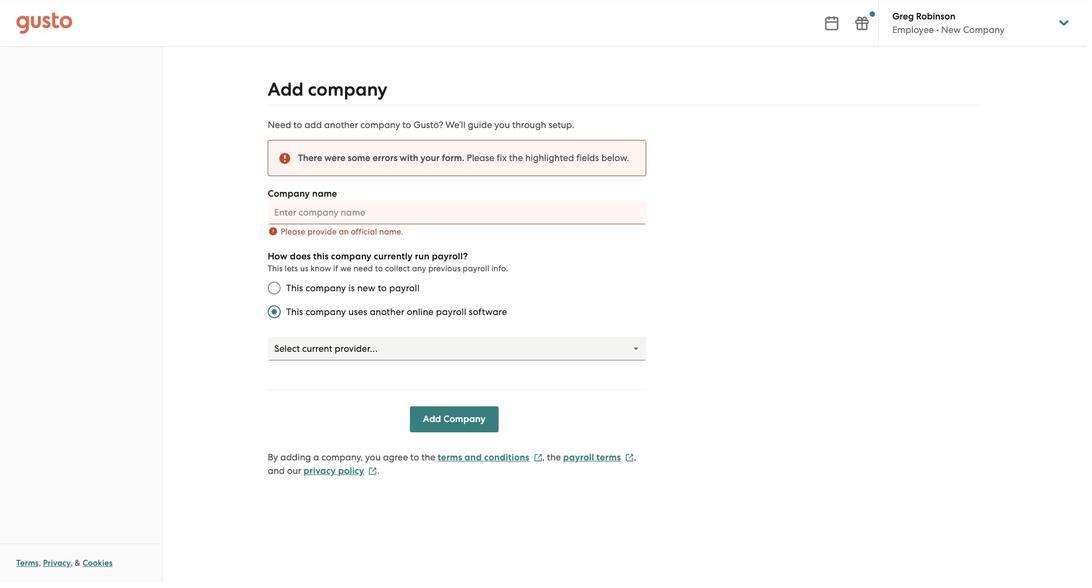 Task type: locate. For each thing, give the bounding box(es) containing it.
run
[[415, 251, 430, 262]]

opens in a new tab image
[[534, 454, 543, 462], [626, 454, 634, 462], [369, 467, 377, 476]]

and
[[465, 452, 482, 464], [268, 466, 285, 477]]

any
[[412, 264, 426, 274]]

&
[[75, 559, 81, 569]]

add inside button
[[423, 414, 441, 425]]

privacy
[[304, 466, 336, 477]]

This company is new to payroll radio
[[262, 276, 286, 300]]

1 horizontal spatial company
[[444, 414, 486, 425]]

this inside how does this company currently run payroll? this lets us know if we need to collect any previous payroll info.
[[268, 264, 283, 274]]

0 vertical spatial company
[[963, 24, 1005, 35]]

collect
[[385, 264, 410, 274]]

, right payroll terms
[[634, 452, 637, 463]]

the right agree
[[422, 452, 436, 463]]

opens in a new tab image right the policy
[[369, 467, 377, 476]]

and left conditions
[[465, 452, 482, 464]]

company up terms and conditions
[[444, 414, 486, 425]]

company down know
[[306, 283, 346, 294]]

this company uses another online payroll software
[[286, 307, 507, 318]]

opens in a new tab image right conditions
[[534, 454, 543, 462]]

company left uses
[[306, 307, 346, 318]]

and inside , and our
[[268, 466, 285, 477]]

company up the "add" at left
[[308, 78, 388, 101]]

opens in a new tab image inside the payroll terms link
[[626, 454, 634, 462]]

gusto?
[[414, 120, 443, 130]]

2 vertical spatial this
[[286, 307, 303, 318]]

2 terms from the left
[[597, 452, 621, 464]]

privacy link
[[43, 559, 70, 569]]

0 vertical spatial this
[[268, 264, 283, 274]]

by
[[268, 452, 278, 463]]

1 horizontal spatial and
[[465, 452, 482, 464]]

official
[[351, 227, 377, 237]]

, left "&"
[[70, 559, 73, 569]]

1 vertical spatial you
[[365, 452, 381, 463]]

policy
[[338, 466, 364, 477]]

greg
[[893, 11, 914, 22]]

does
[[290, 251, 311, 262]]

please up does
[[281, 227, 306, 237]]

please
[[467, 153, 495, 163], [281, 227, 306, 237]]

1 horizontal spatial add
[[423, 414, 441, 425]]

add company button
[[410, 407, 499, 433]]

terms
[[438, 452, 462, 464], [597, 452, 621, 464]]

the inside there were some errors with your form. please fix the highlighted fields below.
[[509, 153, 523, 163]]

0 vertical spatial and
[[465, 452, 482, 464]]

setup.
[[549, 120, 575, 130]]

this
[[268, 264, 283, 274], [286, 283, 303, 294], [286, 307, 303, 318]]

need
[[268, 120, 291, 130]]

1 vertical spatial and
[[268, 466, 285, 477]]

you up .
[[365, 452, 381, 463]]

opens in a new tab image for terms and conditions
[[534, 454, 543, 462]]

home image
[[16, 12, 72, 34]]

add
[[305, 120, 322, 130]]

2 vertical spatial company
[[444, 414, 486, 425]]

0 vertical spatial another
[[324, 120, 358, 130]]

to right agree
[[411, 452, 419, 463]]

the right fix
[[509, 153, 523, 163]]

company right new on the top right
[[963, 24, 1005, 35]]

terms and conditions link
[[438, 452, 543, 464]]

privacy policy link
[[304, 466, 377, 477]]

1 horizontal spatial you
[[495, 120, 510, 130]]

0 horizontal spatial company
[[268, 188, 310, 200]]

to
[[294, 120, 302, 130], [403, 120, 411, 130], [375, 264, 383, 274], [378, 283, 387, 294], [411, 452, 419, 463]]

add company
[[423, 414, 486, 425]]

2 horizontal spatial company
[[963, 24, 1005, 35]]

,
[[543, 452, 545, 463], [634, 452, 637, 463], [39, 559, 41, 569], [70, 559, 73, 569]]

company for this company uses another online payroll software
[[306, 307, 346, 318]]

, left privacy
[[39, 559, 41, 569]]

payroll
[[463, 264, 490, 274], [389, 283, 420, 294], [436, 307, 467, 318], [563, 452, 594, 464]]

company up "we"
[[331, 251, 372, 262]]

online
[[407, 307, 434, 318]]

, inside , and our
[[634, 452, 637, 463]]

this for this company uses another online payroll software
[[286, 307, 303, 318]]

opens in a new tab image right payroll terms
[[626, 454, 634, 462]]

with
[[400, 153, 418, 164]]

1 vertical spatial this
[[286, 283, 303, 294]]

opens in a new tab image inside the terms and conditions link
[[534, 454, 543, 462]]

0 horizontal spatial another
[[324, 120, 358, 130]]

0 horizontal spatial terms
[[438, 452, 462, 464]]

you right 'guide'
[[495, 120, 510, 130]]

0 vertical spatial add
[[268, 78, 304, 101]]

2 horizontal spatial opens in a new tab image
[[626, 454, 634, 462]]

opens in a new tab image for payroll terms
[[626, 454, 634, 462]]

the left payroll terms
[[547, 452, 561, 463]]

to left gusto?
[[403, 120, 411, 130]]

please inside there were some errors with your form. please fix the highlighted fields below.
[[467, 153, 495, 163]]

add up , and our
[[423, 414, 441, 425]]

1 horizontal spatial please
[[467, 153, 495, 163]]

company inside how does this company currently run payroll? this lets us know if we need to collect any previous payroll info.
[[331, 251, 372, 262]]

terms
[[16, 559, 39, 569]]

we
[[340, 264, 352, 274]]

another right the "add" at left
[[324, 120, 358, 130]]

0 horizontal spatial please
[[281, 227, 306, 237]]

cookies button
[[83, 557, 113, 570]]

info.
[[492, 264, 508, 274]]

payroll right , the
[[563, 452, 594, 464]]

software
[[469, 307, 507, 318]]

greg robinson employee • new company
[[893, 11, 1005, 35]]

add for add company
[[268, 78, 304, 101]]

privacy policy
[[304, 466, 364, 477]]

company
[[963, 24, 1005, 35], [268, 188, 310, 200], [444, 414, 486, 425]]

1 vertical spatial another
[[370, 307, 405, 318]]

need to add another company to gusto? we'll guide you through setup.
[[268, 120, 575, 130]]

privacy
[[43, 559, 70, 569]]

there
[[298, 153, 322, 164]]

company
[[308, 78, 388, 101], [360, 120, 400, 130], [331, 251, 372, 262], [306, 283, 346, 294], [306, 307, 346, 318]]

employee
[[893, 24, 934, 35]]

conditions
[[484, 452, 530, 464]]

payroll left info.
[[463, 264, 490, 274]]

new
[[942, 24, 961, 35]]

please left fix
[[467, 153, 495, 163]]

company left name
[[268, 188, 310, 200]]

were
[[325, 153, 346, 164]]

payroll terms link
[[563, 452, 634, 464]]

this down how
[[268, 264, 283, 274]]

add up need
[[268, 78, 304, 101]]

0 horizontal spatial and
[[268, 466, 285, 477]]

company for this company is new to payroll
[[306, 283, 346, 294]]

1 vertical spatial company
[[268, 188, 310, 200]]

0 vertical spatial please
[[467, 153, 495, 163]]

0 horizontal spatial opens in a new tab image
[[369, 467, 377, 476]]

to left the "add" at left
[[294, 120, 302, 130]]

to right need
[[375, 264, 383, 274]]

1 vertical spatial add
[[423, 414, 441, 425]]

company for add company
[[308, 78, 388, 101]]

a
[[313, 452, 319, 463]]

errors
[[373, 153, 398, 164]]

how
[[268, 251, 288, 262]]

currently
[[374, 251, 413, 262]]

you
[[495, 120, 510, 130], [365, 452, 381, 463]]

and down by
[[268, 466, 285, 477]]

another
[[324, 120, 358, 130], [370, 307, 405, 318]]

agree
[[383, 452, 408, 463]]

there were some errors with your form. please fix the highlighted fields below.
[[298, 153, 629, 164]]

previous
[[428, 264, 461, 274]]

please provide an official name.
[[281, 227, 404, 237]]

your
[[421, 153, 440, 164]]

1 horizontal spatial another
[[370, 307, 405, 318]]

1 horizontal spatial opens in a new tab image
[[534, 454, 543, 462]]

opens in a new tab image inside privacy policy 'link'
[[369, 467, 377, 476]]

another right uses
[[370, 307, 405, 318]]

know
[[311, 264, 331, 274]]

below.
[[601, 153, 629, 163]]

this down this company is new to payroll "radio" at the left of page
[[286, 307, 303, 318]]

add
[[268, 78, 304, 101], [423, 414, 441, 425]]

payroll?
[[432, 251, 468, 262]]

terms link
[[16, 559, 39, 569]]

the
[[509, 153, 523, 163], [422, 452, 436, 463], [547, 452, 561, 463]]

1 horizontal spatial the
[[509, 153, 523, 163]]

0 horizontal spatial add
[[268, 78, 304, 101]]

this down lets at the left top of page
[[286, 283, 303, 294]]

0 vertical spatial you
[[495, 120, 510, 130]]

another for online
[[370, 307, 405, 318]]

company,
[[321, 452, 363, 463]]

form.
[[442, 153, 465, 164]]

company name
[[268, 188, 337, 200]]

1 horizontal spatial terms
[[597, 452, 621, 464]]



Task type: vqa. For each thing, say whether or not it's contained in the screenshot.
Company to the middle
yes



Task type: describe. For each thing, give the bounding box(es) containing it.
guide
[[468, 120, 492, 130]]

by adding a company, you agree to the
[[268, 452, 436, 463]]

, and our
[[268, 452, 637, 477]]

need
[[354, 264, 373, 274]]

name
[[312, 188, 337, 200]]

opens in a new tab image for privacy policy
[[369, 467, 377, 476]]

add company
[[268, 78, 388, 101]]

terms , privacy , & cookies
[[16, 559, 113, 569]]

some
[[348, 153, 371, 164]]

2 horizontal spatial the
[[547, 452, 561, 463]]

an
[[339, 227, 349, 237]]

provide
[[308, 227, 337, 237]]

company inside greg robinson employee • new company
[[963, 24, 1005, 35]]

fix
[[497, 153, 507, 163]]

, right conditions
[[543, 452, 545, 463]]

add for add company
[[423, 414, 441, 425]]

us
[[300, 264, 309, 274]]

company inside button
[[444, 414, 486, 425]]

new
[[357, 283, 376, 294]]

highlighted
[[525, 153, 574, 163]]

another for company
[[324, 120, 358, 130]]

robinson
[[916, 11, 956, 22]]

if
[[333, 264, 338, 274]]

and for conditions
[[465, 452, 482, 464]]

•
[[937, 24, 939, 35]]

payroll terms
[[563, 452, 621, 464]]

lets
[[285, 264, 298, 274]]

, the
[[543, 452, 561, 463]]

adding
[[280, 452, 311, 463]]

gusto navigation element
[[0, 47, 162, 90]]

payroll inside how does this company currently run payroll? this lets us know if we need to collect any previous payroll info.
[[463, 264, 490, 274]]

company up the errors
[[360, 120, 400, 130]]

this for this company is new to payroll
[[286, 283, 303, 294]]

how does this company currently run payroll? this lets us know if we need to collect any previous payroll info.
[[268, 251, 508, 274]]

this company is new to payroll
[[286, 283, 420, 294]]

1 vertical spatial please
[[281, 227, 306, 237]]

to right the new
[[378, 283, 387, 294]]

this
[[313, 251, 329, 262]]

payroll down collect
[[389, 283, 420, 294]]

1 terms from the left
[[438, 452, 462, 464]]

our
[[287, 466, 301, 477]]

is
[[349, 283, 355, 294]]

uses
[[349, 307, 367, 318]]

0 horizontal spatial the
[[422, 452, 436, 463]]

and for our
[[268, 466, 285, 477]]

to inside how does this company currently run payroll? this lets us know if we need to collect any previous payroll info.
[[375, 264, 383, 274]]

cookies
[[83, 559, 113, 569]]

terms and conditions
[[438, 452, 530, 464]]

through
[[512, 120, 546, 130]]

This company uses another online payroll software radio
[[262, 300, 286, 324]]

payroll right online
[[436, 307, 467, 318]]

name.
[[379, 227, 404, 237]]

fields
[[577, 153, 599, 163]]

Company name field
[[268, 201, 647, 225]]

0 horizontal spatial you
[[365, 452, 381, 463]]

.
[[377, 466, 380, 477]]

we'll
[[446, 120, 466, 130]]



